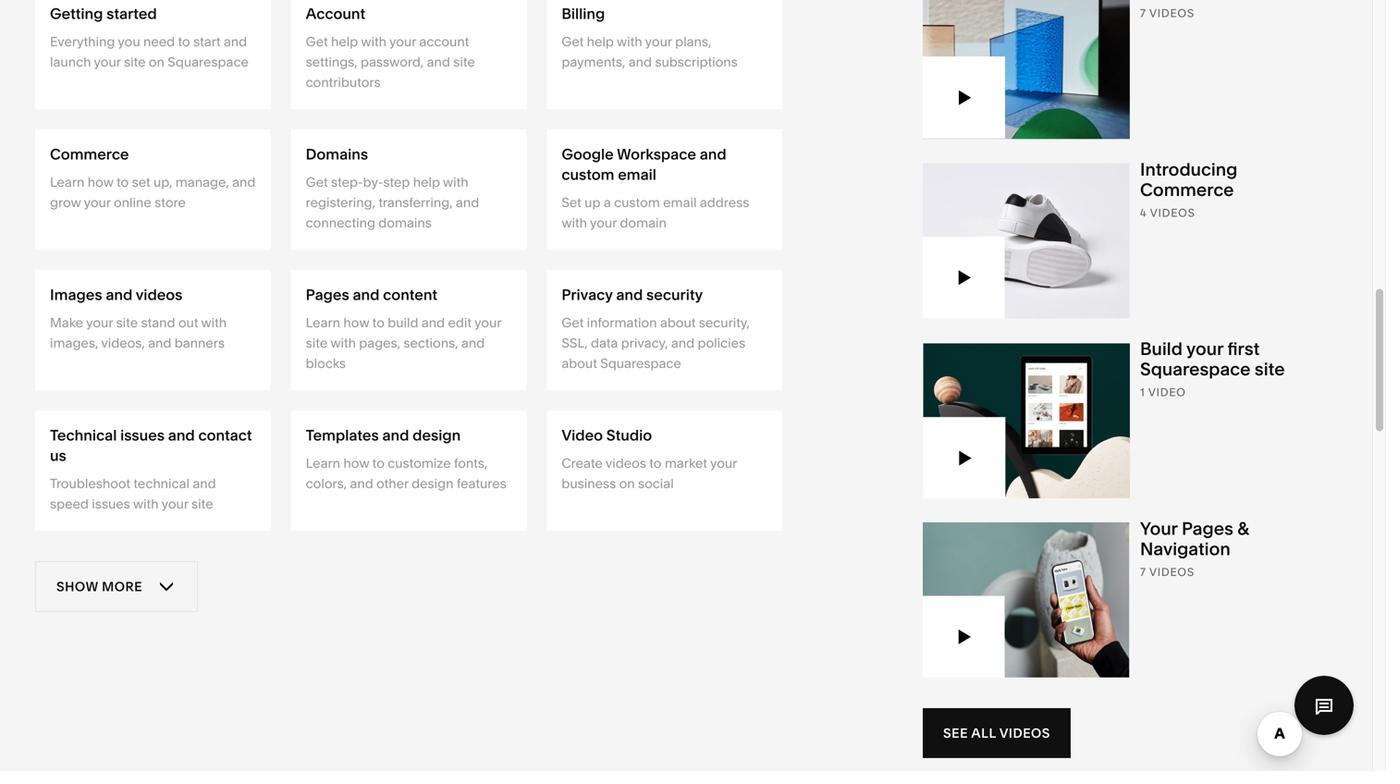 Task type: describe. For each thing, give the bounding box(es) containing it.
security,
[[699, 315, 750, 331]]

with inside "get help with your account settings, password, and site contributors"
[[361, 34, 387, 50]]

7 videos link
[[923, 0, 1338, 149]]

set
[[562, 195, 582, 211]]

and inside get information about security, ssl, data privacy, and policies about squarespace
[[671, 335, 695, 351]]

templates
[[306, 427, 379, 445]]

site inside troubleshoot technical and speed issues with your site
[[191, 496, 213, 512]]

social
[[638, 476, 674, 492]]

navigation
[[1141, 538, 1231, 560]]

a person holding a smart phone and looking at a website built with squarespace image
[[923, 519, 1130, 678]]

billing
[[562, 5, 605, 23]]

you
[[118, 34, 140, 50]]

and inside get help with your plans, payments, and subscriptions
[[629, 54, 652, 70]]

learn how to build and edit your site with pages, sections, and blocks
[[306, 315, 502, 372]]

domains
[[306, 145, 368, 163]]

getting started
[[50, 5, 157, 23]]

colors,
[[306, 476, 347, 492]]

business
[[562, 476, 616, 492]]

learn how to customize fonts, colors, and other design features
[[306, 456, 507, 492]]

squarespace inside get information about security, ssl, data privacy, and policies about squarespace
[[601, 356, 682, 372]]

make your site stand out with images, videos, and banners
[[50, 315, 227, 351]]

an abstract photo of shapes and colors image
[[923, 0, 1130, 139]]

domain
[[620, 215, 667, 231]]

help inside get step-by-step help with registering, transferring, and connecting domains
[[413, 175, 440, 190]]

and up information
[[616, 286, 643, 304]]

with inside troubleshoot technical and speed issues with your site
[[133, 496, 159, 512]]

build
[[388, 315, 419, 331]]

see
[[944, 726, 969, 741]]

contributors
[[306, 75, 381, 90]]

site inside everything you need to start and launch your site on squarespace
[[124, 54, 146, 70]]

fonts,
[[454, 456, 488, 471]]

plans,
[[675, 34, 712, 50]]

content
[[383, 286, 438, 304]]

issues inside the technical issues and contact us
[[120, 427, 165, 445]]

your inside "learn how to set up, manage, and grow your online store"
[[84, 195, 111, 211]]

7 inside your pages & navigation 7 videos
[[1141, 566, 1147, 579]]

your
[[1141, 518, 1178, 540]]

video
[[562, 427, 603, 445]]

store
[[155, 195, 186, 211]]

create videos to market your business on social
[[562, 456, 737, 492]]

and inside google workspace and custom email
[[700, 145, 727, 163]]

your inside make your site stand out with images, videos, and banners
[[86, 315, 113, 331]]

troubleshoot
[[50, 476, 130, 492]]

account
[[306, 5, 365, 23]]

more
[[102, 579, 143, 595]]

get step-by-step help with registering, transferring, and connecting domains
[[306, 175, 479, 231]]

and inside troubleshoot technical and speed issues with your site
[[193, 476, 216, 492]]

on inside everything you need to start and launch your site on squarespace
[[149, 54, 165, 70]]

and inside make your site stand out with images, videos, and banners
[[148, 335, 171, 351]]

7 inside 7 videos link
[[1141, 6, 1147, 20]]

learn how to set up, manage, and grow your online store
[[50, 175, 256, 211]]

show more button
[[35, 562, 198, 613]]

your inside create videos to market your business on social
[[710, 456, 737, 471]]

1
[[1141, 386, 1146, 399]]

build
[[1141, 338, 1183, 360]]

ssl,
[[562, 335, 588, 351]]

pages inside your pages & navigation 7 videos
[[1182, 518, 1234, 540]]

squarespace inside everything you need to start and launch your site on squarespace
[[168, 54, 249, 70]]

launch
[[50, 54, 91, 70]]

videos,
[[101, 335, 145, 351]]

your inside get help with your plans, payments, and subscriptions
[[645, 34, 672, 50]]

create
[[562, 456, 603, 471]]

sections,
[[404, 335, 458, 351]]

help for billing
[[587, 34, 614, 50]]

set up a custom email address with your domain
[[562, 195, 750, 231]]

your inside troubleshoot technical and speed issues with your site
[[162, 496, 188, 512]]

online
[[114, 195, 152, 211]]

images,
[[50, 335, 98, 351]]

0 vertical spatial pages
[[306, 286, 349, 304]]

pages,
[[359, 335, 401, 351]]

up,
[[154, 175, 172, 190]]

contact
[[198, 427, 252, 445]]

step-
[[331, 175, 363, 190]]

introducing
[[1141, 159, 1238, 180]]

your pages & navigation 7 videos
[[1141, 518, 1250, 579]]

videos inside create videos to market your business on social
[[606, 456, 647, 471]]

images
[[50, 286, 102, 304]]

introducing commerce 4 videos
[[1141, 159, 1238, 220]]

with inside get step-by-step help with registering, transferring, and connecting domains
[[443, 175, 469, 190]]

technical
[[134, 476, 190, 492]]

a pair of white shoes image
[[923, 160, 1130, 319]]

manage,
[[176, 175, 229, 190]]

everything you need to start and launch your site on squarespace
[[50, 34, 249, 70]]

get information about security, ssl, data privacy, and policies about squarespace
[[562, 315, 750, 372]]

pages and content
[[306, 286, 438, 304]]

google workspace and custom email
[[562, 145, 727, 184]]

and left content
[[353, 286, 380, 304]]

get help with your account settings, password, and site contributors
[[306, 34, 475, 90]]

email for workspace
[[618, 166, 657, 184]]

build your first squarespace site 1 video
[[1141, 338, 1285, 399]]

and up customize
[[382, 427, 409, 445]]

how for pages and content
[[344, 315, 369, 331]]

address
[[700, 195, 750, 211]]

settings,
[[306, 54, 358, 70]]

privacy and security
[[562, 286, 703, 304]]

get help with your plans, payments, and subscriptions
[[562, 34, 738, 70]]

0 vertical spatial design
[[413, 427, 461, 445]]

domains
[[379, 215, 432, 231]]

your inside "get help with your account settings, password, and site contributors"
[[389, 34, 416, 50]]

video
[[1149, 386, 1187, 399]]

site inside "get help with your account settings, password, and site contributors"
[[453, 54, 475, 70]]

site inside make your site stand out with images, videos, and banners
[[116, 315, 138, 331]]

by-
[[363, 175, 383, 190]]

learn for commerce
[[50, 175, 85, 190]]

start
[[193, 34, 221, 50]]

data privacy,
[[591, 335, 668, 351]]

and up sections,
[[422, 315, 445, 331]]

how for commerce
[[88, 175, 113, 190]]

to for video studio
[[650, 456, 662, 471]]



Task type: locate. For each thing, give the bounding box(es) containing it.
out
[[178, 315, 198, 331]]

images and videos
[[50, 286, 183, 304]]

need
[[143, 34, 175, 50]]

learn inside "learn how to set up, manage, and grow your online store"
[[50, 175, 85, 190]]

get up the payments,
[[562, 34, 584, 50]]

your down "you"
[[94, 54, 121, 70]]

email inside the set up a custom email address with your domain
[[663, 195, 697, 211]]

squarespace down start
[[168, 54, 249, 70]]

with down technical
[[133, 496, 159, 512]]

your right grow on the top of page
[[84, 195, 111, 211]]

stand
[[141, 315, 175, 331]]

issues down troubleshoot
[[92, 496, 130, 512]]

7
[[1141, 6, 1147, 20], [1141, 566, 1147, 579]]

4
[[1141, 206, 1147, 220]]

and inside "get help with your account settings, password, and site contributors"
[[427, 54, 450, 70]]

your down technical
[[162, 496, 188, 512]]

to inside create videos to market your business on social
[[650, 456, 662, 471]]

an ipad showcasing an e-commerce website built with squarespace image
[[923, 339, 1130, 499]]

2 7 from the top
[[1141, 566, 1147, 579]]

issues up technical
[[120, 427, 165, 445]]

video studio
[[562, 427, 652, 445]]

and inside everything you need to start and launch your site on squarespace
[[224, 34, 247, 50]]

help up the settings,
[[331, 34, 358, 50]]

with up the payments,
[[617, 34, 643, 50]]

market
[[665, 456, 708, 471]]

started
[[107, 5, 157, 23]]

site inside build your first squarespace site 1 video
[[1255, 358, 1285, 380]]

1 vertical spatial how
[[344, 315, 369, 331]]

about down security
[[660, 315, 696, 331]]

custom inside the set up a custom email address with your domain
[[614, 195, 660, 211]]

your inside build your first squarespace site 1 video
[[1187, 338, 1224, 360]]

squarespace
[[168, 54, 249, 70], [601, 356, 682, 372], [1141, 358, 1251, 380]]

email
[[618, 166, 657, 184], [663, 195, 697, 211]]

your
[[389, 34, 416, 50], [645, 34, 672, 50], [94, 54, 121, 70], [84, 195, 111, 211], [590, 215, 617, 231], [86, 315, 113, 331], [475, 315, 502, 331], [1187, 338, 1224, 360], [710, 456, 737, 471], [162, 496, 188, 512]]

help for account
[[331, 34, 358, 50]]

and left policies
[[671, 335, 695, 351]]

videos inside your pages & navigation 7 videos
[[1150, 566, 1195, 579]]

0 vertical spatial about
[[660, 315, 696, 331]]

commerce up grow on the top of page
[[50, 145, 129, 163]]

to left set
[[117, 175, 129, 190]]

to inside everything you need to start and launch your site on squarespace
[[178, 34, 190, 50]]

with
[[361, 34, 387, 50], [617, 34, 643, 50], [443, 175, 469, 190], [562, 215, 587, 231], [201, 315, 227, 331], [331, 335, 356, 351], [133, 496, 159, 512]]

get for privacy and security
[[562, 315, 584, 331]]

1 vertical spatial learn
[[306, 315, 340, 331]]

on
[[149, 54, 165, 70], [619, 476, 635, 492]]

custom inside google workspace and custom email
[[562, 166, 615, 184]]

email for up
[[663, 195, 697, 211]]

privacy
[[562, 286, 613, 304]]

and up address
[[700, 145, 727, 163]]

0 vertical spatial 7
[[1141, 6, 1147, 20]]

get left step-
[[306, 175, 328, 190]]

your inside everything you need to start and launch your site on squarespace
[[94, 54, 121, 70]]

0 horizontal spatial email
[[618, 166, 657, 184]]

pages left &
[[1182, 518, 1234, 540]]

speed
[[50, 496, 89, 512]]

get for domains
[[306, 175, 328, 190]]

getting
[[50, 5, 103, 23]]

with up transferring,
[[443, 175, 469, 190]]

your up videos,
[[86, 315, 113, 331]]

with up password,
[[361, 34, 387, 50]]

to for pages and content
[[372, 315, 385, 331]]

custom
[[562, 166, 615, 184], [614, 195, 660, 211]]

with up blocks
[[331, 335, 356, 351]]

your right edit
[[475, 315, 502, 331]]

2 vertical spatial how
[[344, 456, 369, 471]]

custom up domain
[[614, 195, 660, 211]]

with inside make your site stand out with images, videos, and banners
[[201, 315, 227, 331]]

and down stand
[[148, 335, 171, 351]]

design inside the learn how to customize fonts, colors, and other design features
[[412, 476, 454, 492]]

email up domain
[[663, 195, 697, 211]]

everything
[[50, 34, 115, 50]]

design up customize
[[413, 427, 461, 445]]

0 vertical spatial learn
[[50, 175, 85, 190]]

and right "manage," in the left of the page
[[232, 175, 256, 190]]

get inside get step-by-step help with registering, transferring, and connecting domains
[[306, 175, 328, 190]]

to for commerce
[[117, 175, 129, 190]]

commerce up 4
[[1141, 179, 1234, 201]]

help inside get help with your plans, payments, and subscriptions
[[587, 34, 614, 50]]

information
[[587, 315, 657, 331]]

custom for up
[[614, 195, 660, 211]]

how inside the learn how to customize fonts, colors, and other design features
[[344, 456, 369, 471]]

how left set
[[88, 175, 113, 190]]

0 vertical spatial email
[[618, 166, 657, 184]]

and right technical
[[193, 476, 216, 492]]

get
[[306, 34, 328, 50], [562, 34, 584, 50], [306, 175, 328, 190], [562, 315, 584, 331]]

show
[[56, 579, 98, 595]]

and
[[224, 34, 247, 50], [427, 54, 450, 70], [629, 54, 652, 70], [700, 145, 727, 163], [232, 175, 256, 190], [456, 195, 479, 211], [106, 286, 133, 304], [353, 286, 380, 304], [616, 286, 643, 304], [422, 315, 445, 331], [148, 335, 171, 351], [461, 335, 485, 351], [671, 335, 695, 351], [168, 427, 195, 445], [382, 427, 409, 445], [193, 476, 216, 492], [350, 476, 373, 492]]

policies
[[698, 335, 746, 351]]

1 vertical spatial email
[[663, 195, 697, 211]]

0 vertical spatial how
[[88, 175, 113, 190]]

learn up blocks
[[306, 315, 340, 331]]

learn for templates and design
[[306, 456, 340, 471]]

us
[[50, 447, 66, 465]]

subscriptions
[[655, 54, 738, 70]]

and down edit
[[461, 335, 485, 351]]

with inside get help with your plans, payments, and subscriptions
[[617, 34, 643, 50]]

and left other
[[350, 476, 373, 492]]

show more
[[56, 579, 143, 595]]

site
[[124, 54, 146, 70], [453, 54, 475, 70], [116, 315, 138, 331], [306, 335, 328, 351], [1255, 358, 1285, 380], [191, 496, 213, 512]]

grow
[[50, 195, 81, 211]]

and inside the technical issues and contact us
[[168, 427, 195, 445]]

on inside create videos to market your business on social
[[619, 476, 635, 492]]

1 vertical spatial design
[[412, 476, 454, 492]]

1 vertical spatial 7
[[1141, 566, 1147, 579]]

all
[[972, 726, 997, 741]]

to inside the learn how to customize fonts, colors, and other design features
[[372, 456, 385, 471]]

issues inside troubleshoot technical and speed issues with your site
[[92, 496, 130, 512]]

studio
[[607, 427, 652, 445]]

how inside "learn how to set up, manage, and grow your online store"
[[88, 175, 113, 190]]

to
[[178, 34, 190, 50], [117, 175, 129, 190], [372, 315, 385, 331], [372, 456, 385, 471], [650, 456, 662, 471]]

0 vertical spatial commerce
[[50, 145, 129, 163]]

how
[[88, 175, 113, 190], [344, 315, 369, 331], [344, 456, 369, 471]]

workspace
[[617, 145, 697, 163]]

learn for pages and content
[[306, 315, 340, 331]]

0 horizontal spatial help
[[331, 34, 358, 50]]

to left start
[[178, 34, 190, 50]]

first
[[1228, 338, 1260, 360]]

learn inside the learn how to customize fonts, colors, and other design features
[[306, 456, 340, 471]]

design down customize
[[412, 476, 454, 492]]

and up make your site stand out with images, videos, and banners
[[106, 286, 133, 304]]

site inside learn how to build and edit your site with pages, sections, and blocks
[[306, 335, 328, 351]]

videos
[[1150, 6, 1195, 20], [1151, 206, 1196, 220], [136, 286, 183, 304], [606, 456, 647, 471], [1150, 566, 1195, 579], [1000, 726, 1051, 741]]

and left contact
[[168, 427, 195, 445]]

how down templates
[[344, 456, 369, 471]]

to up pages,
[[372, 315, 385, 331]]

your inside the set up a custom email address with your domain
[[590, 215, 617, 231]]

security
[[647, 286, 703, 304]]

step
[[383, 175, 410, 190]]

a
[[604, 195, 611, 211]]

1 vertical spatial custom
[[614, 195, 660, 211]]

0 horizontal spatial on
[[149, 54, 165, 70]]

custom for workspace
[[562, 166, 615, 184]]

videos inside "introducing commerce 4 videos"
[[1151, 206, 1196, 220]]

1 horizontal spatial pages
[[1182, 518, 1234, 540]]

make
[[50, 315, 83, 331]]

about
[[660, 315, 696, 331], [562, 356, 597, 372]]

learn up grow on the top of page
[[50, 175, 85, 190]]

0 horizontal spatial about
[[562, 356, 597, 372]]

0 vertical spatial on
[[149, 54, 165, 70]]

pages
[[306, 286, 349, 304], [1182, 518, 1234, 540]]

email inside google workspace and custom email
[[618, 166, 657, 184]]

technical
[[50, 427, 117, 445]]

with down set
[[562, 215, 587, 231]]

your up password,
[[389, 34, 416, 50]]

issues
[[120, 427, 165, 445], [92, 496, 130, 512]]

banners
[[175, 335, 225, 351]]

&
[[1238, 518, 1250, 540]]

how up pages,
[[344, 315, 369, 331]]

to inside "learn how to set up, manage, and grow your online store"
[[117, 175, 129, 190]]

your left the plans, in the top of the page
[[645, 34, 672, 50]]

how inside learn how to build and edit your site with pages, sections, and blocks
[[344, 315, 369, 331]]

to inside learn how to build and edit your site with pages, sections, and blocks
[[372, 315, 385, 331]]

and down account
[[427, 54, 450, 70]]

1 horizontal spatial squarespace
[[601, 356, 682, 372]]

1 horizontal spatial on
[[619, 476, 635, 492]]

customize
[[388, 456, 451, 471]]

get inside "get help with your account settings, password, and site contributors"
[[306, 34, 328, 50]]

with inside the set up a custom email address with your domain
[[562, 215, 587, 231]]

edit
[[448, 315, 472, 331]]

blocks
[[306, 356, 346, 372]]

and inside the learn how to customize fonts, colors, and other design features
[[350, 476, 373, 492]]

get up the settings,
[[306, 34, 328, 50]]

1 7 from the top
[[1141, 6, 1147, 20]]

1 vertical spatial commerce
[[1141, 179, 1234, 201]]

1 horizontal spatial about
[[660, 315, 696, 331]]

see all videos
[[944, 726, 1051, 741]]

get inside get information about security, ssl, data privacy, and policies about squarespace
[[562, 315, 584, 331]]

1 horizontal spatial commerce
[[1141, 179, 1234, 201]]

and inside get step-by-step help with registering, transferring, and connecting domains
[[456, 195, 479, 211]]

account
[[419, 34, 469, 50]]

get up ssl,
[[562, 315, 584, 331]]

technical issues and contact us
[[50, 427, 252, 465]]

to up social
[[650, 456, 662, 471]]

1 vertical spatial pages
[[1182, 518, 1234, 540]]

design
[[413, 427, 461, 445], [412, 476, 454, 492]]

custom down google
[[562, 166, 615, 184]]

help
[[331, 34, 358, 50], [587, 34, 614, 50], [413, 175, 440, 190]]

0 vertical spatial custom
[[562, 166, 615, 184]]

1 vertical spatial about
[[562, 356, 597, 372]]

and right the payments,
[[629, 54, 652, 70]]

your left first
[[1187, 338, 1224, 360]]

troubleshoot technical and speed issues with your site
[[50, 476, 216, 512]]

on down need
[[149, 54, 165, 70]]

0 horizontal spatial pages
[[306, 286, 349, 304]]

squarespace up video
[[1141, 358, 1251, 380]]

with inside learn how to build and edit your site with pages, sections, and blocks
[[331, 335, 356, 351]]

to for templates and design
[[372, 456, 385, 471]]

learn inside learn how to build and edit your site with pages, sections, and blocks
[[306, 315, 340, 331]]

up
[[585, 195, 601, 211]]

and inside "learn how to set up, manage, and grow your online store"
[[232, 175, 256, 190]]

0 horizontal spatial commerce
[[50, 145, 129, 163]]

0 vertical spatial issues
[[120, 427, 165, 445]]

see all videos link
[[923, 709, 1071, 759]]

and right start
[[224, 34, 247, 50]]

1 horizontal spatial help
[[413, 175, 440, 190]]

your inside learn how to build and edit your site with pages, sections, and blocks
[[475, 315, 502, 331]]

learn
[[50, 175, 85, 190], [306, 315, 340, 331], [306, 456, 340, 471]]

google
[[562, 145, 614, 163]]

password,
[[361, 54, 424, 70]]

email down workspace
[[618, 166, 657, 184]]

your down a
[[590, 215, 617, 231]]

1 horizontal spatial email
[[663, 195, 697, 211]]

help inside "get help with your account settings, password, and site contributors"
[[331, 34, 358, 50]]

registering,
[[306, 195, 376, 211]]

0 horizontal spatial squarespace
[[168, 54, 249, 70]]

pages up blocks
[[306, 286, 349, 304]]

your right market
[[710, 456, 737, 471]]

with up banners
[[201, 315, 227, 331]]

get for account
[[306, 34, 328, 50]]

2 horizontal spatial help
[[587, 34, 614, 50]]

squarespace down 'data privacy,'
[[601, 356, 682, 372]]

commerce
[[50, 145, 129, 163], [1141, 179, 1234, 201]]

set
[[132, 175, 150, 190]]

on left social
[[619, 476, 635, 492]]

connecting
[[306, 215, 376, 231]]

get for billing
[[562, 34, 584, 50]]

payments,
[[562, 54, 626, 70]]

7 videos
[[1141, 6, 1195, 20]]

to up other
[[372, 456, 385, 471]]

templates and design
[[306, 427, 461, 445]]

help up transferring,
[[413, 175, 440, 190]]

and right transferring,
[[456, 195, 479, 211]]

how for templates and design
[[344, 456, 369, 471]]

commerce inside "introducing commerce 4 videos"
[[1141, 179, 1234, 201]]

1 vertical spatial on
[[619, 476, 635, 492]]

2 horizontal spatial squarespace
[[1141, 358, 1251, 380]]

1 vertical spatial issues
[[92, 496, 130, 512]]

about down ssl,
[[562, 356, 597, 372]]

help up the payments,
[[587, 34, 614, 50]]

squarespace inside build your first squarespace site 1 video
[[1141, 358, 1251, 380]]

learn up colors,
[[306, 456, 340, 471]]

2 vertical spatial learn
[[306, 456, 340, 471]]

get inside get help with your plans, payments, and subscriptions
[[562, 34, 584, 50]]



Task type: vqa. For each thing, say whether or not it's contained in the screenshot.


